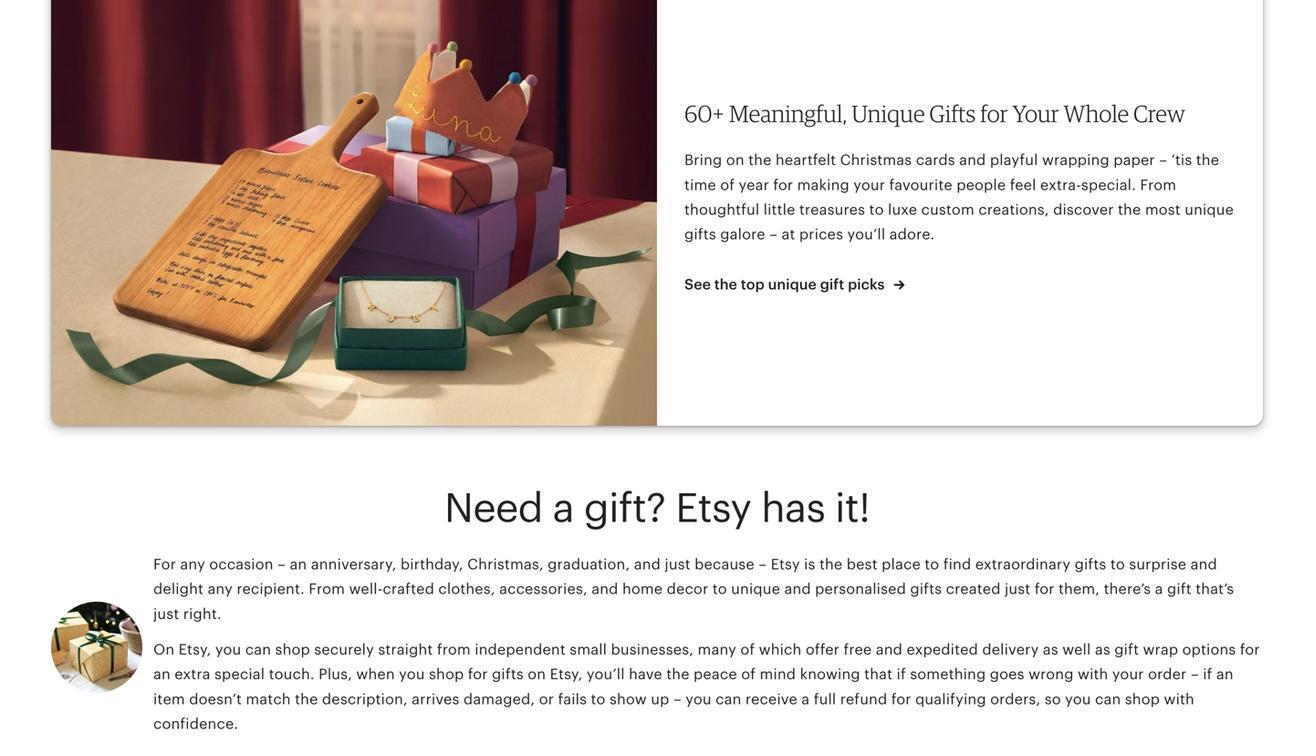 Task type: locate. For each thing, give the bounding box(es) containing it.
special.
[[1081, 177, 1136, 193]]

0 horizontal spatial from
[[309, 581, 345, 598]]

to
[[869, 202, 884, 218], [925, 557, 939, 573], [1111, 557, 1125, 573], [713, 581, 727, 598], [591, 692, 606, 708]]

the
[[749, 152, 772, 168], [1196, 152, 1219, 168], [1118, 202, 1141, 218], [714, 276, 737, 293], [820, 557, 843, 573], [666, 667, 690, 683], [295, 692, 318, 708]]

1 horizontal spatial gift
[[1115, 642, 1139, 658]]

that
[[864, 667, 893, 683]]

1 horizontal spatial if
[[1203, 667, 1212, 683]]

the right the is
[[820, 557, 843, 573]]

can right so
[[1095, 692, 1121, 708]]

to right fails
[[591, 692, 606, 708]]

1 horizontal spatial can
[[716, 692, 742, 708]]

any
[[180, 557, 205, 573], [208, 581, 233, 598]]

you'll down small
[[587, 667, 625, 683]]

home
[[622, 581, 663, 598]]

from up most
[[1140, 177, 1177, 193]]

gift
[[820, 276, 844, 293], [1167, 581, 1192, 598], [1115, 642, 1139, 658]]

year
[[739, 177, 769, 193]]

0 vertical spatial on
[[726, 152, 744, 168]]

0 horizontal spatial if
[[897, 667, 906, 683]]

1 vertical spatial shop
[[429, 667, 464, 683]]

0 vertical spatial you'll
[[847, 227, 886, 243]]

1 vertical spatial any
[[208, 581, 233, 598]]

the left top
[[714, 276, 737, 293]]

0 vertical spatial etsy,
[[179, 642, 211, 658]]

you
[[215, 642, 241, 658], [399, 667, 425, 683], [686, 692, 712, 708], [1065, 692, 1091, 708]]

gift left picks
[[820, 276, 844, 293]]

1 vertical spatial a
[[1155, 581, 1163, 598]]

offer
[[806, 642, 840, 658]]

2 vertical spatial of
[[741, 667, 756, 683]]

need
[[444, 486, 543, 531]]

and up home
[[634, 557, 661, 573]]

1 vertical spatial your
[[1112, 667, 1144, 683]]

and down graduation,
[[592, 581, 618, 598]]

so
[[1045, 692, 1061, 708]]

2 vertical spatial just
[[153, 606, 179, 623]]

the up up –
[[666, 667, 690, 683]]

from down anniversary,
[[309, 581, 345, 598]]

on
[[726, 152, 744, 168], [528, 667, 546, 683]]

when
[[356, 667, 395, 683]]

accessories,
[[499, 581, 588, 598]]

of up thoughtful
[[720, 177, 735, 193]]

wrap
[[1143, 642, 1178, 658]]

a left "full" at the bottom of page
[[802, 692, 810, 708]]

0 horizontal spatial shop
[[275, 642, 310, 658]]

you down straight
[[399, 667, 425, 683]]

expedited
[[907, 642, 978, 658]]

any right for
[[180, 557, 205, 573]]

a inside on etsy, you can shop securely straight from independent small businesses, many of which offer free and expedited delivery as well as gift wrap options for an extra special touch. plus, when you shop for gifts on etsy, you'll have the peace of mind knowing that if something goes wrong with your order – if an item doesn't match the description, arrives damaged, or fails to show up – you can receive a full refund for qualifying orders, so you can shop with confidence.
[[802, 692, 810, 708]]

if right that
[[897, 667, 906, 683]]

can down peace at the bottom right of page
[[716, 692, 742, 708]]

just down delight
[[153, 606, 179, 623]]

see
[[684, 276, 711, 293]]

to left luxe
[[869, 202, 884, 218]]

the inside for any occasion – an anniversary, birthday, christmas, graduation, and just because – etsy is the best place to find extraordinary gifts to surprise and delight any recipient. from well-crafted clothes, accessories, and home decor to unique and personalised gifts created just for them, there's a gift that's just right.
[[820, 557, 843, 573]]

1 vertical spatial on
[[528, 667, 546, 683]]

0 vertical spatial your
[[854, 177, 885, 193]]

just down extraordinary
[[1005, 581, 1031, 598]]

knowing
[[800, 667, 860, 683]]

0 vertical spatial just
[[665, 557, 691, 573]]

crew
[[1134, 99, 1185, 128]]

you right so
[[1065, 692, 1091, 708]]

1 vertical spatial etsy
[[771, 557, 800, 573]]

the up year on the top right
[[749, 152, 772, 168]]

1 horizontal spatial a
[[802, 692, 810, 708]]

and inside on etsy, you can shop securely straight from independent small businesses, many of which offer free and expedited delivery as well as gift wrap options for an extra special touch. plus, when you shop for gifts on etsy, you'll have the peace of mind knowing that if something goes wrong with your order – if an item doesn't match the description, arrives damaged, or fails to show up – you can receive a full refund for qualifying orders, so you can shop with confidence.
[[876, 642, 903, 658]]

your down wrap
[[1112, 667, 1144, 683]]

for right the gifts
[[980, 99, 1008, 128]]

1 horizontal spatial an
[[290, 557, 307, 573]]

on up year on the top right
[[726, 152, 744, 168]]

a left gift?
[[553, 486, 574, 531]]

1 horizontal spatial you'll
[[847, 227, 886, 243]]

need a gift? etsy has it!
[[444, 486, 870, 531]]

0 vertical spatial gift
[[820, 276, 844, 293]]

an down options
[[1216, 667, 1234, 683]]

0 vertical spatial etsy
[[675, 486, 751, 531]]

treasures
[[799, 202, 865, 218]]

fails
[[558, 692, 587, 708]]

meaningful,
[[729, 99, 847, 128]]

1 if from the left
[[897, 667, 906, 683]]

2 vertical spatial shop
[[1125, 692, 1160, 708]]

1 vertical spatial just
[[1005, 581, 1031, 598]]

recipient.
[[237, 581, 305, 598]]

and up people
[[959, 152, 986, 168]]

with down well
[[1078, 667, 1108, 683]]

gift down surprise on the right bottom of page
[[1167, 581, 1192, 598]]

for up little
[[773, 177, 793, 193]]

to inside on etsy, you can shop securely straight from independent small businesses, many of which offer free and expedited delivery as well as gift wrap options for an extra special touch. plus, when you shop for gifts on etsy, you'll have the peace of mind knowing that if something goes wrong with your order – if an item doesn't match the description, arrives damaged, or fails to show up – you can receive a full refund for qualifying orders, so you can shop with confidence.
[[591, 692, 606, 708]]

surprise
[[1129, 557, 1187, 573]]

0 horizontal spatial etsy
[[675, 486, 751, 531]]

graduation,
[[548, 557, 630, 573]]

as
[[1043, 642, 1059, 658], [1095, 642, 1111, 658]]

and up that's on the bottom right
[[1191, 557, 1217, 573]]

and up that
[[876, 642, 903, 658]]

0 vertical spatial any
[[180, 557, 205, 573]]

2 horizontal spatial can
[[1095, 692, 1121, 708]]

1 horizontal spatial with
[[1164, 692, 1195, 708]]

a inside for any occasion – an anniversary, birthday, christmas, graduation, and just because – etsy is the best place to find extraordinary gifts to surprise and delight any recipient. from well-crafted clothes, accessories, and home decor to unique and personalised gifts created just for them, there's a gift that's just right.
[[1155, 581, 1163, 598]]

1 vertical spatial gift
[[1167, 581, 1192, 598]]

unique right top
[[768, 276, 817, 293]]

0 horizontal spatial a
[[553, 486, 574, 531]]

gifts down thoughtful
[[684, 227, 716, 243]]

shop down from
[[429, 667, 464, 683]]

delight
[[153, 581, 204, 598]]

0 horizontal spatial your
[[854, 177, 885, 193]]

that's
[[1196, 581, 1234, 598]]

of
[[720, 177, 735, 193], [740, 642, 755, 658], [741, 667, 756, 683]]

0 horizontal spatial just
[[153, 606, 179, 623]]

up –
[[651, 692, 682, 708]]

1 horizontal spatial shop
[[429, 667, 464, 683]]

your down christmas
[[854, 177, 885, 193]]

0 vertical spatial unique
[[1185, 202, 1234, 218]]

gift inside for any occasion – an anniversary, birthday, christmas, graduation, and just because – etsy is the best place to find extraordinary gifts to surprise and delight any recipient. from well-crafted clothes, accessories, and home decor to unique and personalised gifts created just for them, there's a gift that's just right.
[[1167, 581, 1192, 598]]

favourite
[[889, 177, 953, 193]]

cards
[[916, 152, 955, 168]]

gift left wrap
[[1115, 642, 1139, 658]]

show
[[610, 692, 647, 708]]

etsy
[[675, 486, 751, 531], [771, 557, 800, 573]]

a down surprise on the right bottom of page
[[1155, 581, 1163, 598]]

just up decor
[[665, 557, 691, 573]]

christmas
[[840, 152, 912, 168]]

people
[[957, 177, 1006, 193]]

well-
[[349, 581, 383, 598]]

wrong
[[1029, 667, 1074, 683]]

etsy, up extra
[[179, 642, 211, 658]]

1 vertical spatial from
[[309, 581, 345, 598]]

etsy, up fails
[[550, 667, 583, 683]]

personalised
[[815, 581, 906, 598]]

1 horizontal spatial from
[[1140, 177, 1177, 193]]

etsy up because –
[[675, 486, 751, 531]]

is
[[804, 557, 816, 573]]

from
[[1140, 177, 1177, 193], [309, 581, 345, 598]]

you'll
[[847, 227, 886, 243], [587, 667, 625, 683]]

you up special
[[215, 642, 241, 658]]

0 vertical spatial from
[[1140, 177, 1177, 193]]

from
[[437, 642, 471, 658]]

an up recipient. in the left of the page
[[290, 557, 307, 573]]

gifts inside on etsy, you can shop securely straight from independent small businesses, many of which offer free and expedited delivery as well as gift wrap options for an extra special touch. plus, when you shop for gifts on etsy, you'll have the peace of mind knowing that if something goes wrong with your order – if an item doesn't match the description, arrives damaged, or fails to show up – you can receive a full refund for qualifying orders, so you can shop with confidence.
[[492, 667, 524, 683]]

60+
[[684, 99, 724, 128]]

etsy left the is
[[771, 557, 800, 573]]

of right many
[[740, 642, 755, 658]]

adore.
[[890, 227, 935, 243]]

of left mind
[[741, 667, 756, 683]]

0 vertical spatial with
[[1078, 667, 1108, 683]]

something
[[910, 667, 986, 683]]

you down peace at the bottom right of page
[[686, 692, 712, 708]]

your inside bring on the heartfelt christmas cards and playful wrapping paper – 'tis the time of year for making your favourite people feel extra-special. from thoughtful little treasures to luxe custom creations, discover the most unique gifts galore – at prices you'll adore.
[[854, 177, 885, 193]]

if
[[897, 667, 906, 683], [1203, 667, 1212, 683]]

for inside for any occasion – an anniversary, birthday, christmas, graduation, and just because – etsy is the best place to find extraordinary gifts to surprise and delight any recipient. from well-crafted clothes, accessories, and home decor to unique and personalised gifts created just for them, there's a gift that's just right.
[[1035, 581, 1055, 598]]

gifts up damaged,
[[492, 667, 524, 683]]

you'll down treasures
[[847, 227, 886, 243]]

0 horizontal spatial on
[[528, 667, 546, 683]]

from inside bring on the heartfelt christmas cards and playful wrapping paper – 'tis the time of year for making your favourite people feel extra-special. from thoughtful little treasures to luxe custom creations, discover the most unique gifts galore – at prices you'll adore.
[[1140, 177, 1177, 193]]

any up right.
[[208, 581, 233, 598]]

match
[[246, 692, 291, 708]]

for inside bring on the heartfelt christmas cards and playful wrapping paper – 'tis the time of year for making your favourite people feel extra-special. from thoughtful little treasures to luxe custom creations, discover the most unique gifts galore – at prices you'll adore.
[[773, 177, 793, 193]]

mind
[[760, 667, 796, 683]]

gifts
[[684, 227, 716, 243], [1075, 557, 1107, 573], [910, 581, 942, 598], [492, 667, 524, 683]]

0 horizontal spatial you'll
[[587, 667, 625, 683]]

can up special
[[245, 642, 271, 658]]

options
[[1182, 642, 1236, 658]]

prices
[[799, 227, 843, 243]]

because –
[[695, 557, 767, 573]]

for
[[980, 99, 1008, 128], [773, 177, 793, 193], [1035, 581, 1055, 598], [1240, 642, 1260, 658], [468, 667, 488, 683], [891, 692, 911, 708]]

feel
[[1010, 177, 1036, 193]]

2 vertical spatial a
[[802, 692, 810, 708]]

gifts up them,
[[1075, 557, 1107, 573]]

securely
[[314, 642, 374, 658]]

2 horizontal spatial just
[[1005, 581, 1031, 598]]

0 horizontal spatial etsy,
[[179, 642, 211, 658]]

0 horizontal spatial with
[[1078, 667, 1108, 683]]

unique down because –
[[731, 581, 780, 598]]

1 horizontal spatial your
[[1112, 667, 1144, 683]]

for down that
[[891, 692, 911, 708]]

0 horizontal spatial as
[[1043, 642, 1059, 658]]

2 horizontal spatial a
[[1155, 581, 1163, 598]]

1 horizontal spatial etsy
[[771, 557, 800, 573]]

on up or
[[528, 667, 546, 683]]

1 horizontal spatial etsy,
[[550, 667, 583, 683]]

as up wrong
[[1043, 642, 1059, 658]]

of inside bring on the heartfelt christmas cards and playful wrapping paper – 'tis the time of year for making your favourite people feel extra-special. from thoughtful little treasures to luxe custom creations, discover the most unique gifts galore – at prices you'll adore.
[[720, 177, 735, 193]]

as right well
[[1095, 642, 1111, 658]]

shop
[[275, 642, 310, 658], [429, 667, 464, 683], [1125, 692, 1160, 708]]

unique
[[1185, 202, 1234, 218], [768, 276, 817, 293], [731, 581, 780, 598]]

if down options
[[1203, 667, 1212, 683]]

an inside for any occasion – an anniversary, birthday, christmas, graduation, and just because – etsy is the best place to find extraordinary gifts to surprise and delight any recipient. from well-crafted clothes, accessories, and home decor to unique and personalised gifts created just for them, there's a gift that's just right.
[[290, 557, 307, 573]]

2 vertical spatial gift
[[1115, 642, 1139, 658]]

2 horizontal spatial gift
[[1167, 581, 1192, 598]]

1 horizontal spatial any
[[208, 581, 233, 598]]

creations,
[[979, 202, 1049, 218]]

2 horizontal spatial shop
[[1125, 692, 1160, 708]]

unique right most
[[1185, 202, 1234, 218]]

have
[[629, 667, 662, 683]]

you'll inside on etsy, you can shop securely straight from independent small businesses, many of which offer free and expedited delivery as well as gift wrap options for an extra special touch. plus, when you shop for gifts on etsy, you'll have the peace of mind knowing that if something goes wrong with your order – if an item doesn't match the description, arrives damaged, or fails to show up – you can receive a full refund for qualifying orders, so you can shop with confidence.
[[587, 667, 625, 683]]

on etsy, you can shop securely straight from independent small businesses, many of which offer free and expedited delivery as well as gift wrap options for an extra special touch. plus, when you shop for gifts on etsy, you'll have the peace of mind knowing that if something goes wrong with your order – if an item doesn't match the description, arrives damaged, or fails to show up – you can receive a full refund for qualifying orders, so you can shop with confidence.
[[153, 642, 1260, 733]]

for down extraordinary
[[1035, 581, 1055, 598]]

1 vertical spatial you'll
[[587, 667, 625, 683]]

paper –
[[1114, 152, 1167, 168]]

shop down order –
[[1125, 692, 1160, 708]]

with down order –
[[1164, 692, 1195, 708]]

etsy inside for any occasion – an anniversary, birthday, christmas, graduation, and just because – etsy is the best place to find extraordinary gifts to surprise and delight any recipient. from well-crafted clothes, accessories, and home decor to unique and personalised gifts created just for them, there's a gift that's just right.
[[771, 557, 800, 573]]

and down the is
[[784, 581, 811, 598]]

created
[[946, 581, 1001, 598]]

1 horizontal spatial as
[[1095, 642, 1111, 658]]

christmas,
[[467, 557, 544, 573]]

to up there's
[[1111, 557, 1125, 573]]

0 vertical spatial shop
[[275, 642, 310, 658]]

1 vertical spatial with
[[1164, 692, 1195, 708]]

2 vertical spatial unique
[[731, 581, 780, 598]]

for right options
[[1240, 642, 1260, 658]]

1 vertical spatial of
[[740, 642, 755, 658]]

1 horizontal spatial on
[[726, 152, 744, 168]]

discover
[[1053, 202, 1114, 218]]

0 vertical spatial of
[[720, 177, 735, 193]]

picks
[[848, 276, 885, 293]]

an
[[290, 557, 307, 573], [153, 667, 171, 683], [1216, 667, 1234, 683]]

wrapping
[[1042, 152, 1110, 168]]

an down on on the bottom left
[[153, 667, 171, 683]]

best
[[847, 557, 878, 573]]

shop up touch.
[[275, 642, 310, 658]]



Task type: describe. For each thing, give the bounding box(es) containing it.
plus,
[[319, 667, 352, 683]]

0 horizontal spatial any
[[180, 557, 205, 573]]

unique inside for any occasion – an anniversary, birthday, christmas, graduation, and just because – etsy is the best place to find extraordinary gifts to surprise and delight any recipient. from well-crafted clothes, accessories, and home decor to unique and personalised gifts created just for them, there's a gift that's just right.
[[731, 581, 780, 598]]

or
[[539, 692, 554, 708]]

businesses,
[[611, 642, 694, 658]]

special
[[214, 667, 265, 683]]

your inside on etsy, you can shop securely straight from independent small businesses, many of which offer free and expedited delivery as well as gift wrap options for an extra special touch. plus, when you shop for gifts on etsy, you'll have the peace of mind knowing that if something goes wrong with your order – if an item doesn't match the description, arrives damaged, or fails to show up – you can receive a full refund for qualifying orders, so you can shop with confidence.
[[1112, 667, 1144, 683]]

item
[[153, 692, 185, 708]]

bring on the heartfelt christmas cards and playful wrapping paper – 'tis the time of year for making your favourite people feel extra-special. from thoughtful little treasures to luxe custom creations, discover the most unique gifts galore – at prices you'll adore.
[[684, 152, 1234, 243]]

the right 'tis
[[1196, 152, 1219, 168]]

2 if from the left
[[1203, 667, 1212, 683]]

free
[[844, 642, 872, 658]]

see the top unique gift picks image
[[51, 0, 657, 426]]

doesn't
[[189, 692, 242, 708]]

'tis
[[1171, 152, 1192, 168]]

orders,
[[990, 692, 1041, 708]]

many
[[698, 642, 736, 658]]

unique inside bring on the heartfelt christmas cards and playful wrapping paper – 'tis the time of year for making your favourite people feel extra-special. from thoughtful little treasures to luxe custom creations, discover the most unique gifts galore – at prices you'll adore.
[[1185, 202, 1234, 218]]

see the top unique gift picks link
[[684, 275, 905, 295]]

them,
[[1059, 581, 1100, 598]]

gifts inside bring on the heartfelt christmas cards and playful wrapping paper – 'tis the time of year for making your favourite people feel extra-special. from thoughtful little treasures to luxe custom creations, discover the most unique gifts galore – at prices you'll adore.
[[684, 227, 716, 243]]

bring
[[684, 152, 722, 168]]

see the top unique gift picks
[[684, 276, 888, 293]]

peace
[[694, 667, 737, 683]]

1 vertical spatial unique
[[768, 276, 817, 293]]

gift?
[[584, 486, 666, 531]]

independent
[[475, 642, 566, 658]]

to inside bring on the heartfelt christmas cards and playful wrapping paper – 'tis the time of year for making your favourite people feel extra-special. from thoughtful little treasures to luxe custom creations, discover the most unique gifts galore – at prices you'll adore.
[[869, 202, 884, 218]]

from inside for any occasion – an anniversary, birthday, christmas, graduation, and just because – etsy is the best place to find extraordinary gifts to surprise and delight any recipient. from well-crafted clothes, accessories, and home decor to unique and personalised gifts created just for them, there's a gift that's just right.
[[309, 581, 345, 598]]

extra
[[175, 667, 210, 683]]

0 horizontal spatial gift
[[820, 276, 844, 293]]

0 horizontal spatial an
[[153, 667, 171, 683]]

clothes,
[[438, 581, 495, 598]]

arrives
[[412, 692, 460, 708]]

delivery
[[982, 642, 1039, 658]]

refund
[[840, 692, 887, 708]]

touch.
[[269, 667, 315, 683]]

on inside bring on the heartfelt christmas cards and playful wrapping paper – 'tis the time of year for making your favourite people feel extra-special. from thoughtful little treasures to luxe custom creations, discover the most unique gifts galore – at prices you'll adore.
[[726, 152, 744, 168]]

anniversary,
[[311, 557, 396, 573]]

gifts down place
[[910, 581, 942, 598]]

the down the "special."
[[1118, 202, 1141, 218]]

damaged,
[[464, 692, 535, 708]]

making
[[797, 177, 850, 193]]

description,
[[322, 692, 408, 708]]

and inside bring on the heartfelt christmas cards and playful wrapping paper – 'tis the time of year for making your favourite people feel extra-special. from thoughtful little treasures to luxe custom creations, discover the most unique gifts galore – at prices you'll adore.
[[959, 152, 986, 168]]

0 vertical spatial a
[[553, 486, 574, 531]]

well
[[1063, 642, 1091, 658]]

whole
[[1064, 99, 1129, 128]]

time
[[684, 177, 716, 193]]

you'll inside bring on the heartfelt christmas cards and playful wrapping paper – 'tis the time of year for making your favourite people feel extra-special. from thoughtful little treasures to luxe custom creations, discover the most unique gifts galore – at prices you'll adore.
[[847, 227, 886, 243]]

small
[[570, 642, 607, 658]]

for up damaged,
[[468, 667, 488, 683]]

for any occasion – an anniversary, birthday, christmas, graduation, and just because – etsy is the best place to find extraordinary gifts to surprise and delight any recipient. from well-crafted clothes, accessories, and home decor to unique and personalised gifts created just for them, there's a gift that's just right.
[[153, 557, 1234, 623]]

decor
[[667, 581, 709, 598]]

crafted
[[383, 581, 434, 598]]

extraordinary
[[975, 557, 1071, 573]]

gifts
[[930, 99, 976, 128]]

which
[[759, 642, 802, 658]]

it!
[[835, 486, 870, 531]]

to left find
[[925, 557, 939, 573]]

thoughtful
[[684, 202, 760, 218]]

0 horizontal spatial can
[[245, 642, 271, 658]]

full
[[814, 692, 836, 708]]

your
[[1013, 99, 1059, 128]]

2 as from the left
[[1095, 642, 1111, 658]]

qualifying
[[915, 692, 986, 708]]

galore –
[[720, 227, 778, 243]]

little
[[764, 202, 795, 218]]

to down because –
[[713, 581, 727, 598]]

right.
[[183, 606, 222, 623]]

unique
[[852, 99, 925, 128]]

receive
[[746, 692, 798, 708]]

1 vertical spatial etsy,
[[550, 667, 583, 683]]

gift inside on etsy, you can shop securely straight from independent small businesses, many of which offer free and expedited delivery as well as gift wrap options for an extra special touch. plus, when you shop for gifts on etsy, you'll have the peace of mind knowing that if something goes wrong with your order – if an item doesn't match the description, arrives damaged, or fails to show up – you can receive a full refund for qualifying orders, so you can shop with confidence.
[[1115, 642, 1139, 658]]

the down touch.
[[295, 692, 318, 708]]

straight
[[378, 642, 433, 658]]

1 as from the left
[[1043, 642, 1059, 658]]

playful
[[990, 152, 1038, 168]]

confidence.
[[153, 717, 238, 733]]

on
[[153, 642, 175, 658]]

most
[[1145, 202, 1181, 218]]

birthday,
[[400, 557, 463, 573]]

on inside on etsy, you can shop securely straight from independent small businesses, many of which offer free and expedited delivery as well as gift wrap options for an extra special touch. plus, when you shop for gifts on etsy, you'll have the peace of mind knowing that if something goes wrong with your order – if an item doesn't match the description, arrives damaged, or fails to show up – you can receive a full refund for qualifying orders, so you can shop with confidence.
[[528, 667, 546, 683]]

1 horizontal spatial just
[[665, 557, 691, 573]]

60+ meaningful, unique gifts for your whole crew
[[684, 99, 1185, 128]]

at
[[782, 227, 795, 243]]

2 horizontal spatial an
[[1216, 667, 1234, 683]]

place
[[882, 557, 921, 573]]

luxe
[[888, 202, 917, 218]]

top
[[741, 276, 765, 293]]



Task type: vqa. For each thing, say whether or not it's contained in the screenshot.
Every
no



